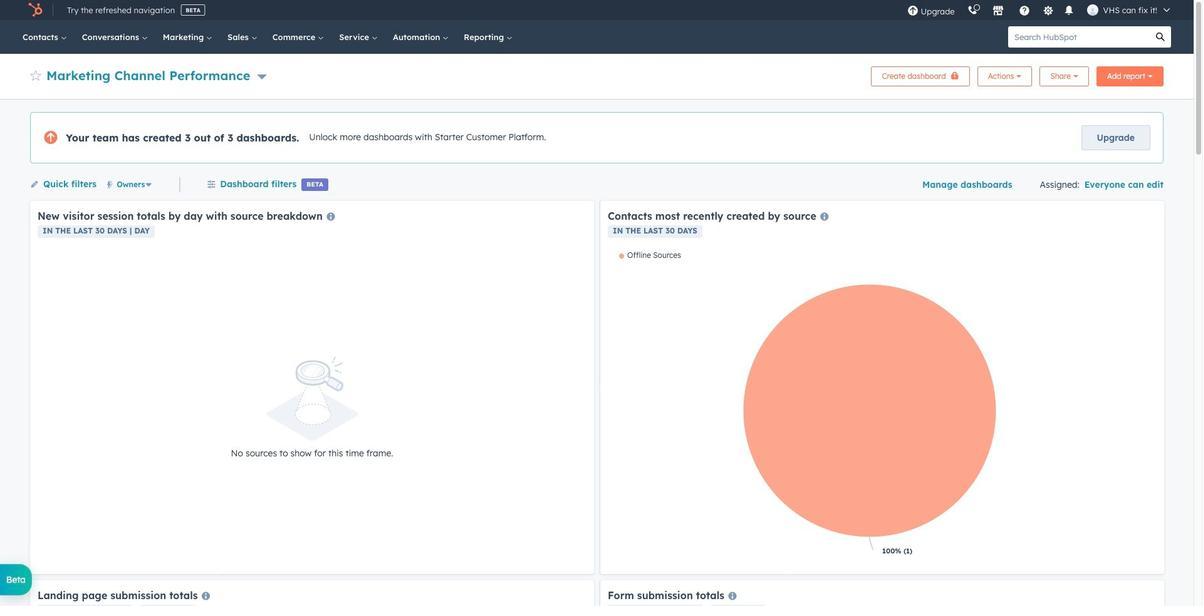 Task type: vqa. For each thing, say whether or not it's contained in the screenshot.
leftmost Data
no



Task type: locate. For each thing, give the bounding box(es) containing it.
landing page submission totals element
[[30, 581, 594, 607]]

Search HubSpot search field
[[1008, 26, 1150, 48]]

banner
[[30, 63, 1164, 86]]

form submission totals element
[[600, 581, 1165, 607]]

menu
[[901, 0, 1179, 20]]



Task type: describe. For each thing, give the bounding box(es) containing it.
interactive chart image
[[608, 251, 1157, 567]]

toggle series visibility region
[[619, 251, 681, 260]]

contacts most recently created by source element
[[600, 201, 1165, 575]]

marketplaces image
[[993, 6, 1004, 17]]

new visitor session totals by day with source breakdown element
[[30, 201, 594, 575]]

jer mill image
[[1087, 4, 1098, 16]]



